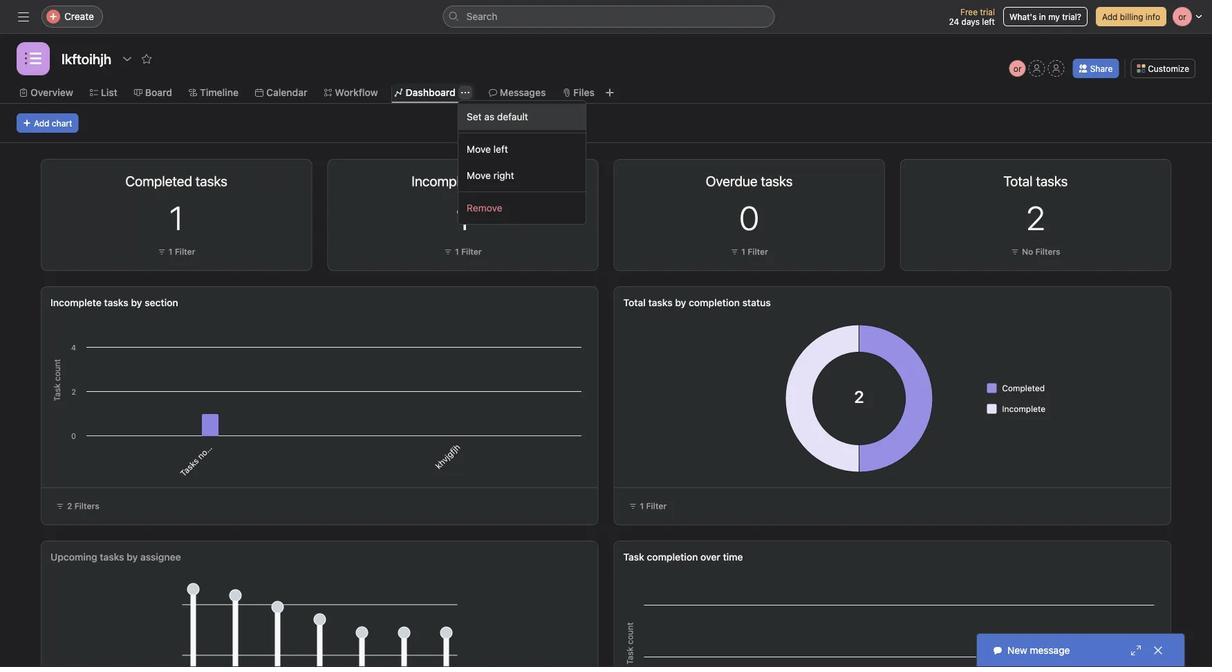 Task type: describe. For each thing, give the bounding box(es) containing it.
add billing info button
[[1097, 7, 1167, 26]]

search list box
[[443, 6, 775, 28]]

add billing info
[[1103, 12, 1161, 21]]

1 filter button up "task"
[[623, 497, 673, 516]]

upcoming tasks by assignee
[[51, 552, 181, 563]]

move right
[[467, 170, 514, 181]]

1 filter button for overdue tasks
[[727, 245, 772, 259]]

add for add billing info
[[1103, 12, 1118, 21]]

filters for no filters
[[1036, 247, 1061, 257]]

left inside free trial 24 days left
[[983, 17, 996, 26]]

in inside tasks not in a section
[[206, 439, 218, 451]]

filters for 2 filters
[[75, 502, 99, 511]]

add tab image
[[605, 87, 616, 98]]

view chart image
[[248, 174, 259, 185]]

customize button
[[1131, 59, 1196, 78]]

what's in my trial?
[[1010, 12, 1082, 21]]

expand new message image
[[1131, 645, 1142, 657]]

1 filter up completion
[[640, 502, 667, 511]]

or
[[1014, 64, 1022, 73]]

set as default menu item
[[459, 104, 586, 130]]

filter for overdue tasks
[[748, 247, 769, 257]]

tasks for by section
[[104, 297, 128, 309]]

set
[[467, 111, 482, 122]]

completed tasks
[[125, 173, 228, 189]]

2 button
[[1027, 198, 1046, 237]]

workflow link
[[324, 85, 378, 100]]

list link
[[90, 85, 117, 100]]

create button
[[42, 6, 103, 28]]

files link
[[563, 85, 595, 100]]

total tasks
[[1004, 173, 1068, 189]]

2 filters
[[67, 502, 99, 511]]

task completion over time
[[624, 552, 743, 563]]

days
[[962, 17, 980, 26]]

0 button
[[740, 198, 760, 237]]

0
[[740, 198, 760, 237]]

2 filters button
[[50, 497, 106, 516]]

messages link
[[489, 85, 546, 100]]

by section
[[131, 297, 178, 309]]

24
[[949, 17, 960, 26]]

not
[[196, 446, 211, 462]]

edit chart image for 0
[[840, 174, 851, 185]]

add chart button
[[17, 113, 78, 133]]

list
[[101, 87, 117, 98]]

dashboard
[[406, 87, 456, 98]]

0 horizontal spatial left
[[494, 144, 508, 155]]

incomplete for incomplete
[[1003, 404, 1046, 414]]

1 filter button for incomplete tasks
[[441, 245, 485, 259]]

no filters button
[[1008, 245, 1064, 259]]

timeline
[[200, 87, 239, 98]]

move for move left
[[467, 144, 491, 155]]

tasks for by assignee
[[100, 552, 124, 563]]

add to starred image
[[141, 53, 152, 64]]

by
[[676, 297, 687, 309]]

1 filter for completed tasks
[[169, 247, 195, 257]]

board
[[145, 87, 172, 98]]

list image
[[25, 51, 42, 67]]

1 filter for incomplete tasks
[[455, 247, 482, 257]]

board link
[[134, 85, 172, 100]]

workflow
[[335, 87, 378, 98]]

2 for 2
[[1027, 198, 1046, 237]]

1 filter button for completed tasks
[[154, 245, 199, 259]]

files
[[574, 87, 595, 98]]

share
[[1091, 64, 1113, 73]]

messages
[[500, 87, 546, 98]]



Task type: locate. For each thing, give the bounding box(es) containing it.
show options image
[[122, 53, 133, 64]]

1 horizontal spatial filters
[[1036, 247, 1061, 257]]

incomplete tasks
[[412, 173, 514, 189]]

1 horizontal spatial 2
[[1027, 198, 1046, 237]]

add inside add chart button
[[34, 118, 49, 128]]

1 1 button from the left
[[169, 198, 184, 237]]

0 vertical spatial filters
[[1036, 247, 1061, 257]]

tasks
[[104, 297, 128, 309], [649, 297, 673, 309], [100, 552, 124, 563]]

more actions image
[[287, 174, 298, 185], [860, 174, 871, 185]]

1 vertical spatial add
[[34, 118, 49, 128]]

or button
[[1010, 60, 1026, 77]]

tasks left by
[[649, 297, 673, 309]]

2 more actions image from the left
[[860, 174, 871, 185]]

2 inside "2 filters" button
[[67, 502, 72, 511]]

filter
[[175, 247, 195, 257], [462, 247, 482, 257], [748, 247, 769, 257], [647, 502, 667, 511]]

0 vertical spatial in
[[1040, 12, 1047, 21]]

0 horizontal spatial 2
[[67, 502, 72, 511]]

1 filter button
[[154, 245, 199, 259], [441, 245, 485, 259], [727, 245, 772, 259], [623, 497, 673, 516]]

remove
[[467, 202, 503, 214]]

add left chart
[[34, 118, 49, 128]]

set as default
[[467, 111, 528, 122]]

tasks right upcoming
[[100, 552, 124, 563]]

customize
[[1149, 64, 1190, 73]]

move for move right
[[467, 170, 491, 181]]

1 filter button down "0"
[[727, 245, 772, 259]]

search
[[467, 11, 498, 22]]

by assignee
[[127, 552, 181, 563]]

add inside add billing info button
[[1103, 12, 1118, 21]]

1 edit chart image from the left
[[267, 174, 278, 185]]

2 up no filters button
[[1027, 198, 1046, 237]]

None text field
[[58, 46, 115, 71]]

0 horizontal spatial incomplete
[[51, 297, 102, 309]]

a
[[213, 434, 223, 444]]

upcoming
[[51, 552, 97, 563]]

over time
[[701, 552, 743, 563]]

dashboard link
[[395, 85, 456, 100]]

1 horizontal spatial more actions image
[[860, 174, 871, 185]]

1 horizontal spatial add
[[1103, 12, 1118, 21]]

1 more actions image from the left
[[287, 174, 298, 185]]

move
[[467, 144, 491, 155], [467, 170, 491, 181]]

2 up upcoming
[[67, 502, 72, 511]]

1 button down the incomplete tasks
[[456, 198, 470, 237]]

1 filter button up by section
[[154, 245, 199, 259]]

what's
[[1010, 12, 1037, 21]]

move up "move right"
[[467, 144, 491, 155]]

view chart image
[[821, 174, 832, 185]]

1 filter up by section
[[169, 247, 195, 257]]

new message
[[1008, 645, 1071, 657]]

1 vertical spatial filters
[[75, 502, 99, 511]]

2 edit chart image from the left
[[840, 174, 851, 185]]

edit chart image right view chart icon
[[840, 174, 851, 185]]

0 horizontal spatial in
[[206, 439, 218, 451]]

filter for completed tasks
[[175, 247, 195, 257]]

2 1 button from the left
[[456, 198, 470, 237]]

tasks left by section
[[104, 297, 128, 309]]

1 filter button down remove
[[441, 245, 485, 259]]

as
[[485, 111, 495, 122]]

calendar link
[[255, 85, 307, 100]]

0 horizontal spatial filters
[[75, 502, 99, 511]]

more actions image right view chart image
[[287, 174, 298, 185]]

1 vertical spatial 2
[[67, 502, 72, 511]]

2
[[1027, 198, 1046, 237], [67, 502, 72, 511]]

total tasks by completion status
[[624, 297, 771, 309]]

filter down "0"
[[748, 247, 769, 257]]

1 filter down "0"
[[742, 247, 769, 257]]

expand sidebar image
[[18, 11, 29, 22]]

1 button for incomplete tasks
[[456, 198, 470, 237]]

edit chart image for 1
[[267, 174, 278, 185]]

close image
[[1153, 645, 1164, 657]]

tasks not in a section
[[178, 412, 245, 479]]

1 button
[[169, 198, 184, 237], [456, 198, 470, 237]]

total
[[624, 297, 646, 309]]

0 vertical spatial add
[[1103, 12, 1118, 21]]

search button
[[443, 6, 775, 28]]

1 filter for overdue tasks
[[742, 247, 769, 257]]

1 vertical spatial move
[[467, 170, 491, 181]]

add left billing
[[1103, 12, 1118, 21]]

billing
[[1121, 12, 1144, 21]]

calendar
[[266, 87, 307, 98]]

1
[[169, 198, 184, 237], [456, 198, 470, 237], [169, 247, 173, 257], [455, 247, 459, 257], [742, 247, 746, 257], [640, 502, 644, 511]]

0 horizontal spatial 1 button
[[169, 198, 184, 237]]

1 vertical spatial incomplete
[[1003, 404, 1046, 414]]

0 vertical spatial incomplete
[[51, 297, 102, 309]]

1 horizontal spatial 1 button
[[456, 198, 470, 237]]

filter down remove
[[462, 247, 482, 257]]

more actions image for 1
[[287, 174, 298, 185]]

edit chart image
[[267, 174, 278, 185], [840, 174, 851, 185]]

more actions image for 0
[[860, 174, 871, 185]]

tasks for by
[[649, 297, 673, 309]]

0 horizontal spatial edit chart image
[[267, 174, 278, 185]]

1 horizontal spatial incomplete
[[1003, 404, 1046, 414]]

filters
[[1036, 247, 1061, 257], [75, 502, 99, 511]]

free
[[961, 7, 978, 17]]

filter up by section
[[175, 247, 195, 257]]

add
[[1103, 12, 1118, 21], [34, 118, 49, 128]]

overview link
[[19, 85, 73, 100]]

filter for incomplete tasks
[[462, 247, 482, 257]]

trial?
[[1063, 12, 1082, 21]]

2 move from the top
[[467, 170, 491, 181]]

0 vertical spatial left
[[983, 17, 996, 26]]

timeline link
[[189, 85, 239, 100]]

1 horizontal spatial edit chart image
[[840, 174, 851, 185]]

edit chart image right view chart image
[[267, 174, 278, 185]]

more actions image right view chart icon
[[860, 174, 871, 185]]

add for add chart
[[34, 118, 49, 128]]

completion
[[647, 552, 698, 563]]

2 for 2 filters
[[67, 502, 72, 511]]

1 move from the top
[[467, 144, 491, 155]]

completion status
[[689, 297, 771, 309]]

0 horizontal spatial more actions image
[[287, 174, 298, 185]]

tab actions image
[[461, 89, 470, 97]]

1 horizontal spatial left
[[983, 17, 996, 26]]

incomplete
[[51, 297, 102, 309], [1003, 404, 1046, 414]]

section
[[218, 412, 245, 439]]

move left right
[[467, 170, 491, 181]]

0 vertical spatial 2
[[1027, 198, 1046, 237]]

filter up completion
[[647, 502, 667, 511]]

1 horizontal spatial in
[[1040, 12, 1047, 21]]

in
[[1040, 12, 1047, 21], [206, 439, 218, 451]]

what's in my trial? button
[[1004, 7, 1088, 26]]

share button
[[1074, 59, 1120, 78]]

my
[[1049, 12, 1061, 21]]

trial
[[981, 7, 996, 17]]

1 filter down remove
[[455, 247, 482, 257]]

no filters
[[1023, 247, 1061, 257]]

khvjgfjh
[[434, 443, 462, 471]]

0 vertical spatial move
[[467, 144, 491, 155]]

chart
[[52, 118, 72, 128]]

filters right no
[[1036, 247, 1061, 257]]

1 filter
[[169, 247, 195, 257], [455, 247, 482, 257], [742, 247, 769, 257], [640, 502, 667, 511]]

incomplete tasks by section
[[51, 297, 178, 309]]

overdue tasks
[[706, 173, 793, 189]]

1 vertical spatial left
[[494, 144, 508, 155]]

completed
[[1003, 384, 1045, 393]]

overview
[[30, 87, 73, 98]]

no
[[1023, 247, 1034, 257]]

left up right
[[494, 144, 508, 155]]

task
[[624, 552, 645, 563]]

left right days
[[983, 17, 996, 26]]

default
[[497, 111, 528, 122]]

right
[[494, 170, 514, 181]]

0 horizontal spatial add
[[34, 118, 49, 128]]

filters up upcoming
[[75, 502, 99, 511]]

1 button for completed tasks
[[169, 198, 184, 237]]

in inside button
[[1040, 12, 1047, 21]]

tasks
[[178, 456, 201, 479]]

move left
[[467, 144, 508, 155]]

1 button down completed tasks
[[169, 198, 184, 237]]

add chart
[[34, 118, 72, 128]]

info
[[1146, 12, 1161, 21]]

1 vertical spatial in
[[206, 439, 218, 451]]

incomplete for incomplete tasks by section
[[51, 297, 102, 309]]

left
[[983, 17, 996, 26], [494, 144, 508, 155]]

free trial 24 days left
[[949, 7, 996, 26]]

create
[[64, 11, 94, 22]]



Task type: vqa. For each thing, say whether or not it's contained in the screenshot.
Mark complete option for Task name text field in New Task cell
no



